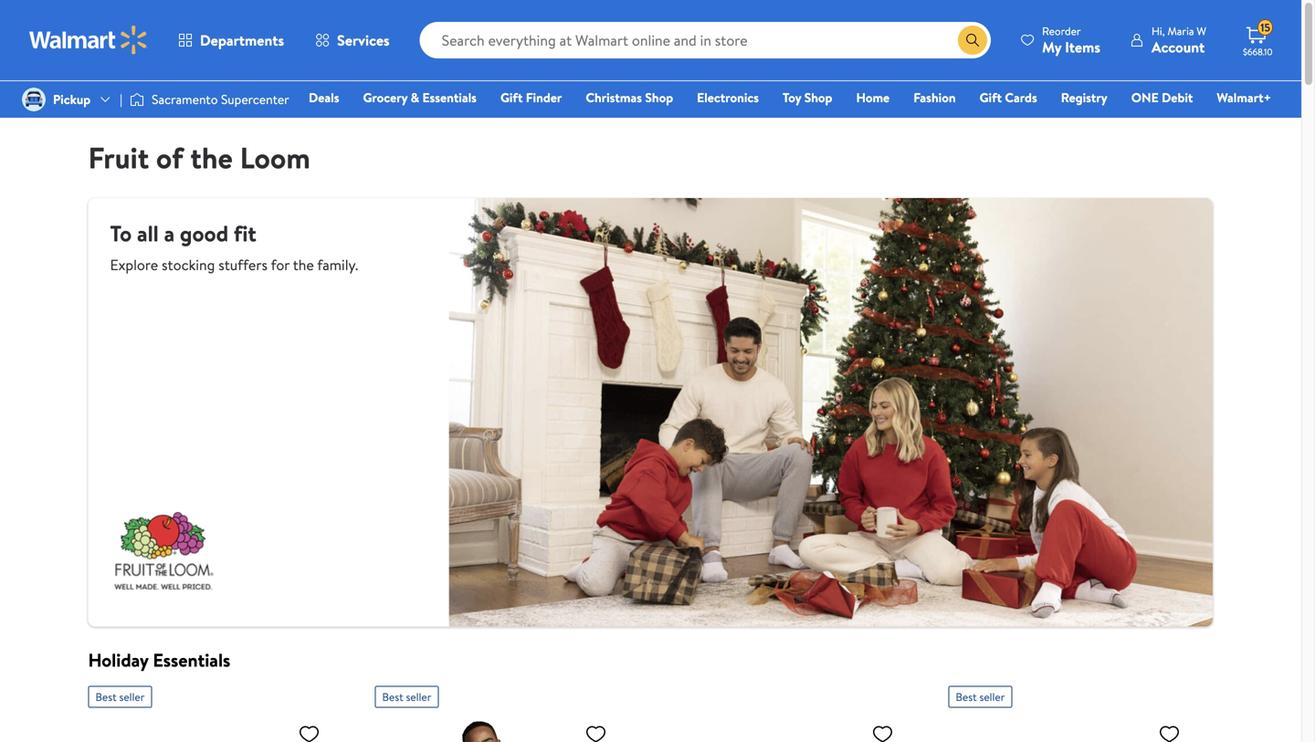Task type: describe. For each thing, give the bounding box(es) containing it.
add to favorites list, fruit of the loom men's eversoft fleece crew sweatshirt, sizes s-4xl image
[[585, 723, 607, 743]]

deals link
[[301, 88, 348, 107]]

fruit of the loom toddler girl eversoft brief underwear, 10 pack, sizes 2t-5t image
[[88, 716, 328, 743]]

fruit
[[88, 138, 149, 178]]

family.
[[317, 255, 358, 275]]

add to favorites list, fruit of the loom boys undershirts, 7 pack white cotton crew t-shirts, sizes xs-xl image
[[872, 723, 894, 743]]

sacramento supercenter
[[152, 90, 289, 108]]

christmas shop link
[[578, 88, 682, 107]]

walmart+
[[1217, 89, 1272, 106]]

15
[[1261, 20, 1271, 35]]

services
[[337, 30, 390, 50]]

deals
[[309, 89, 339, 106]]

gift cards
[[980, 89, 1038, 106]]

holiday essentials
[[88, 648, 231, 674]]

stocking
[[162, 255, 215, 275]]

items
[[1066, 37, 1101, 57]]

departments
[[200, 30, 284, 50]]

seller for fruit of the loom men's eversoft fleece crew sweatshirt, sizes s-4xl image
[[406, 690, 432, 706]]

gift finder
[[501, 89, 562, 106]]

|
[[120, 90, 122, 108]]

the inside "to all a good fit explore stocking stuffers for the family."
[[293, 255, 314, 275]]

w
[[1197, 23, 1207, 39]]

one debit link
[[1124, 88, 1202, 107]]

grocery & essentials
[[363, 89, 477, 106]]

1 best seller group from the left
[[88, 680, 353, 743]]

grocery
[[363, 89, 408, 106]]

christmas
[[586, 89, 642, 106]]

pickup
[[53, 90, 91, 108]]

one debit
[[1132, 89, 1194, 106]]

holiday
[[88, 648, 149, 674]]

gift for gift cards
[[980, 89, 1002, 106]]

seller for fruit of the loom women's brief underwear, 6 pack, sizes s-3xl image
[[980, 690, 1005, 706]]

debit
[[1162, 89, 1194, 106]]

shop for toy shop
[[805, 89, 833, 106]]

of
[[156, 138, 183, 178]]

0 vertical spatial the
[[190, 138, 233, 178]]

&
[[411, 89, 419, 106]]

0 vertical spatial essentials
[[423, 89, 477, 106]]

to
[[110, 218, 132, 249]]

finder
[[526, 89, 562, 106]]

add to favorites list, fruit of the loom toddler girl eversoft brief underwear, 10 pack, sizes 2t-5t image
[[298, 723, 320, 743]]

3 best seller group from the left
[[949, 680, 1214, 743]]

best for fruit of the loom toddler girl eversoft brief underwear, 10 pack, sizes 2t-5t image at the left of the page
[[95, 690, 117, 706]]

toy shop
[[783, 89, 833, 106]]

account
[[1152, 37, 1205, 57]]

maria
[[1168, 23, 1195, 39]]

loom
[[240, 138, 311, 178]]

add to favorites list, fruit of the loom women's brief underwear, 6 pack, sizes s-3xl image
[[1159, 723, 1181, 743]]

fruit of the loom boys undershirts, 7 pack white cotton crew t-shirts, sizes xs-xl image
[[662, 716, 901, 743]]

2 best seller group from the left
[[375, 680, 640, 743]]

gift cards link
[[972, 88, 1046, 107]]

reorder
[[1043, 23, 1081, 39]]

home link
[[848, 88, 898, 107]]

fashion link
[[906, 88, 965, 107]]

shop for christmas shop
[[645, 89, 674, 106]]

supercenter
[[221, 90, 289, 108]]

gift finder link
[[492, 88, 570, 107]]

gift for gift finder
[[501, 89, 523, 106]]

one
[[1132, 89, 1159, 106]]

my
[[1043, 37, 1062, 57]]

explore
[[110, 255, 158, 275]]



Task type: vqa. For each thing, say whether or not it's contained in the screenshot.
Registry
yes



Task type: locate. For each thing, give the bounding box(es) containing it.
services button
[[300, 18, 405, 62]]

seller up fruit of the loom men's eversoft fleece crew sweatshirt, sizes s-4xl image
[[406, 690, 432, 706]]

0 horizontal spatial the
[[190, 138, 233, 178]]

search icon image
[[966, 33, 980, 48]]

1 gift from the left
[[501, 89, 523, 106]]

 image
[[22, 88, 46, 111]]

fit
[[234, 218, 257, 249]]

fruit of the loom women's brief underwear, 6 pack, sizes s-3xl image
[[949, 716, 1188, 743]]

for
[[271, 255, 290, 275]]

2 horizontal spatial best seller
[[956, 690, 1005, 706]]

gift
[[501, 89, 523, 106], [980, 89, 1002, 106]]

0 horizontal spatial gift
[[501, 89, 523, 106]]

0 horizontal spatial best
[[95, 690, 117, 706]]

reorder my items
[[1043, 23, 1101, 57]]

$668.10
[[1244, 46, 1273, 58]]

1 horizontal spatial best seller group
[[375, 680, 640, 743]]

best seller for fruit of the loom men's eversoft fleece crew sweatshirt, sizes s-4xl image
[[382, 690, 432, 706]]

electronics
[[697, 89, 759, 106]]

best seller
[[95, 690, 145, 706], [382, 690, 432, 706], [956, 690, 1005, 706]]

3 best seller from the left
[[956, 690, 1005, 706]]

1 shop from the left
[[645, 89, 674, 106]]

 image
[[130, 90, 144, 109]]

1 horizontal spatial the
[[293, 255, 314, 275]]

0 horizontal spatial best seller
[[95, 690, 145, 706]]

1 horizontal spatial best seller
[[382, 690, 432, 706]]

seller
[[119, 690, 145, 706], [406, 690, 432, 706], [980, 690, 1005, 706]]

registry
[[1061, 89, 1108, 106]]

sacramento
[[152, 90, 218, 108]]

best
[[95, 690, 117, 706], [382, 690, 404, 706], [956, 690, 977, 706]]

fruit of the loom men's eversoft fleece crew sweatshirt, sizes s-4xl image
[[375, 716, 614, 743]]

fashion
[[914, 89, 956, 106]]

christmas shop
[[586, 89, 674, 106]]

2 gift from the left
[[980, 89, 1002, 106]]

gift left finder
[[501, 89, 523, 106]]

seller up fruit of the loom women's brief underwear, 6 pack, sizes s-3xl image
[[980, 690, 1005, 706]]

best seller group
[[88, 680, 353, 743], [375, 680, 640, 743], [949, 680, 1214, 743]]

1 horizontal spatial best
[[382, 690, 404, 706]]

3 best from the left
[[956, 690, 977, 706]]

hi, maria w account
[[1152, 23, 1207, 57]]

1 horizontal spatial essentials
[[423, 89, 477, 106]]

home
[[857, 89, 890, 106]]

departments button
[[163, 18, 300, 62]]

1 vertical spatial essentials
[[153, 648, 231, 674]]

1 seller from the left
[[119, 690, 145, 706]]

0 horizontal spatial best seller group
[[88, 680, 353, 743]]

1 horizontal spatial seller
[[406, 690, 432, 706]]

walmart image
[[29, 26, 148, 55]]

best for fruit of the loom women's brief underwear, 6 pack, sizes s-3xl image
[[956, 690, 977, 706]]

stuffers
[[219, 255, 268, 275]]

fruit of the loom
[[88, 138, 311, 178]]

essentials right &
[[423, 89, 477, 106]]

best seller for fruit of the loom toddler girl eversoft brief underwear, 10 pack, sizes 2t-5t image at the left of the page
[[95, 690, 145, 706]]

1 vertical spatial the
[[293, 255, 314, 275]]

essentials up fruit of the loom toddler girl eversoft brief underwear, 10 pack, sizes 2t-5t image at the left of the page
[[153, 648, 231, 674]]

the
[[190, 138, 233, 178], [293, 255, 314, 275]]

toy
[[783, 89, 802, 106]]

seller down holiday
[[119, 690, 145, 706]]

gift inside 'link'
[[501, 89, 523, 106]]

1 best seller from the left
[[95, 690, 145, 706]]

0 horizontal spatial shop
[[645, 89, 674, 106]]

seller for fruit of the loom toddler girl eversoft brief underwear, 10 pack, sizes 2t-5t image at the left of the page
[[119, 690, 145, 706]]

shop right 'christmas'
[[645, 89, 674, 106]]

gift left cards
[[980, 89, 1002, 106]]

2 shop from the left
[[805, 89, 833, 106]]

electronics link
[[689, 88, 768, 107]]

grocery & essentials link
[[355, 88, 485, 107]]

the right the for
[[293, 255, 314, 275]]

best for fruit of the loom men's eversoft fleece crew sweatshirt, sizes s-4xl image
[[382, 690, 404, 706]]

walmart+ link
[[1209, 88, 1280, 107]]

0 horizontal spatial essentials
[[153, 648, 231, 674]]

cards
[[1005, 89, 1038, 106]]

toy shop link
[[775, 88, 841, 107]]

2 best seller from the left
[[382, 690, 432, 706]]

hi,
[[1152, 23, 1166, 39]]

1 horizontal spatial gift
[[980, 89, 1002, 106]]

Search search field
[[420, 22, 991, 58]]

all
[[137, 218, 159, 249]]

the right "of"
[[190, 138, 233, 178]]

2 best from the left
[[382, 690, 404, 706]]

0 horizontal spatial seller
[[119, 690, 145, 706]]

registry link
[[1053, 88, 1116, 107]]

a
[[164, 218, 175, 249]]

1 best from the left
[[95, 690, 117, 706]]

1 horizontal spatial shop
[[805, 89, 833, 106]]

2 horizontal spatial best seller group
[[949, 680, 1214, 743]]

fruit of the loom logo image
[[110, 498, 218, 606]]

2 seller from the left
[[406, 690, 432, 706]]

3 seller from the left
[[980, 690, 1005, 706]]

good
[[180, 218, 229, 249]]

best seller for fruit of the loom women's brief underwear, 6 pack, sizes s-3xl image
[[956, 690, 1005, 706]]

2 horizontal spatial best
[[956, 690, 977, 706]]

2 horizontal spatial seller
[[980, 690, 1005, 706]]

shop
[[645, 89, 674, 106], [805, 89, 833, 106]]

essentials
[[423, 89, 477, 106], [153, 648, 231, 674]]

to all a good fit explore stocking stuffers for the family.
[[110, 218, 358, 275]]

shop right toy
[[805, 89, 833, 106]]

Walmart Site-Wide search field
[[420, 22, 991, 58]]



